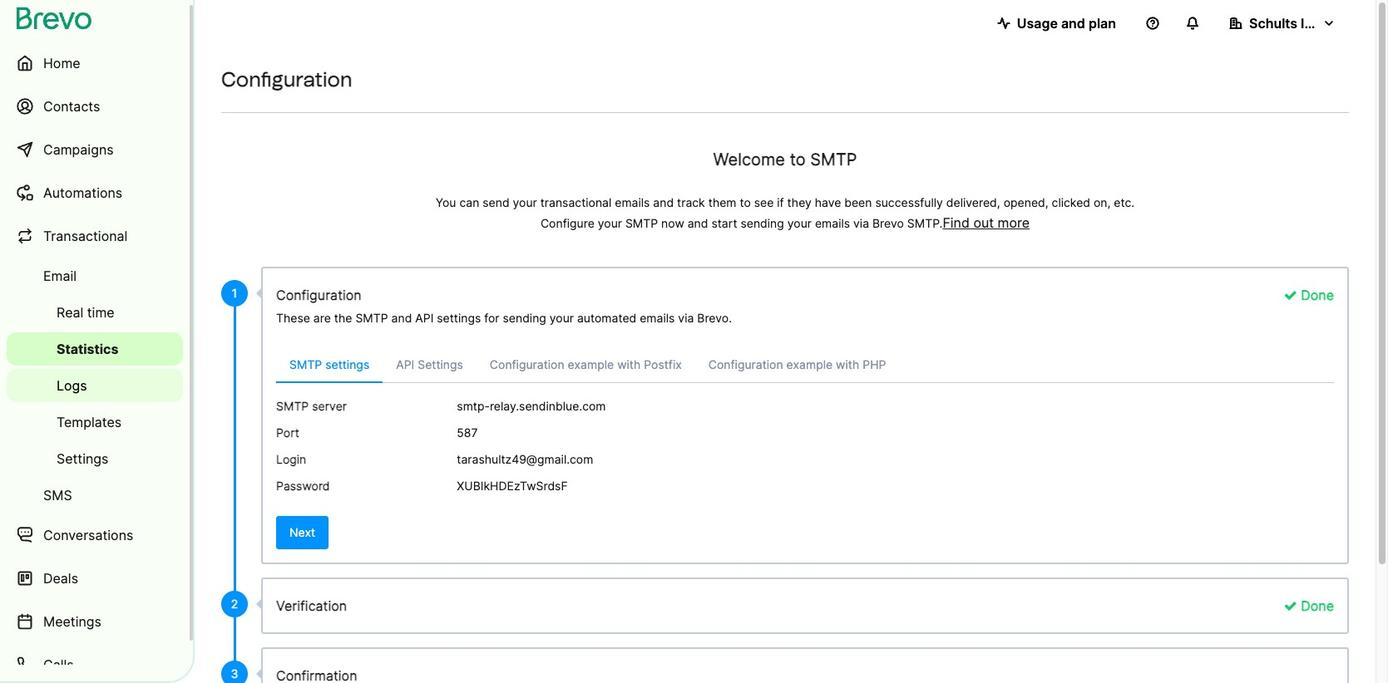 Task type: vqa. For each thing, say whether or not it's contained in the screenshot.
Apply
no



Task type: locate. For each thing, give the bounding box(es) containing it.
the
[[334, 311, 352, 325]]

emails down have
[[815, 216, 850, 230]]

automations link
[[7, 173, 183, 213]]

time
[[87, 304, 114, 321]]

0 horizontal spatial with
[[617, 358, 641, 372]]

emails up postfix
[[640, 311, 675, 325]]

0 vertical spatial to
[[790, 150, 806, 170]]

settings left for
[[437, 311, 481, 325]]

smtp server
[[276, 399, 347, 413]]

and inside button
[[1061, 15, 1085, 32]]

configuration
[[221, 67, 352, 91], [276, 287, 362, 304], [490, 358, 564, 372], [708, 358, 783, 372]]

0 vertical spatial api
[[415, 311, 434, 325]]

for
[[484, 311, 500, 325]]

with
[[617, 358, 641, 372], [836, 358, 859, 372]]

0 horizontal spatial api
[[396, 358, 414, 372]]

delivered,
[[946, 195, 1000, 210]]

tab panel
[[263, 349, 1347, 503], [263, 397, 1347, 503]]

0 vertical spatial via
[[853, 216, 869, 230]]

settings inside "link"
[[418, 358, 463, 372]]

automated
[[577, 311, 637, 325]]

1 horizontal spatial via
[[853, 216, 869, 230]]

to inside you can send your transactional emails and track them to see if they have been successfully delivered, opened, clicked on, etc. configure your smtp now and start sending your emails via brevo smtp.
[[740, 195, 751, 210]]

0 horizontal spatial settings
[[325, 358, 369, 372]]

usage and plan button
[[984, 7, 1130, 40]]

1 example from the left
[[568, 358, 614, 372]]

configuration example with php
[[708, 358, 886, 372]]

0 vertical spatial settings
[[437, 311, 481, 325]]

smtp up port
[[276, 399, 309, 413]]

smtp-
[[457, 399, 490, 413]]

configuration example with php link
[[695, 349, 899, 383]]

example
[[568, 358, 614, 372], [786, 358, 833, 372]]

now
[[661, 216, 684, 230]]

to left see
[[740, 195, 751, 210]]

example left php
[[786, 358, 833, 372]]

1 with from the left
[[617, 358, 641, 372]]

sms link
[[7, 479, 183, 512]]

0 vertical spatial settings
[[418, 358, 463, 372]]

find out more button
[[943, 215, 1030, 231]]

example down automated
[[568, 358, 614, 372]]

configuration example with postfix
[[490, 358, 682, 372]]

meetings
[[43, 614, 101, 630]]

brevo.
[[697, 311, 732, 325]]

next
[[289, 526, 315, 540]]

configure
[[541, 216, 595, 230]]

sending
[[741, 216, 784, 230], [503, 311, 546, 325]]

0 vertical spatial sending
[[741, 216, 784, 230]]

your right send
[[513, 195, 537, 210]]

1 vertical spatial api
[[396, 358, 414, 372]]

on,
[[1094, 195, 1111, 210]]

sending down see
[[741, 216, 784, 230]]

schults inc button
[[1216, 7, 1349, 40]]

next button
[[276, 517, 329, 550]]

smtp
[[810, 150, 857, 170], [625, 216, 658, 230], [355, 311, 388, 325], [289, 358, 322, 372], [276, 399, 309, 413]]

1 horizontal spatial example
[[786, 358, 833, 372]]

verification
[[276, 598, 347, 615]]

1
[[232, 286, 237, 300]]

api up the api settings
[[415, 311, 434, 325]]

1 vertical spatial settings
[[325, 358, 369, 372]]

port
[[276, 426, 299, 440]]

3
[[231, 667, 238, 681]]

welcome to smtp
[[713, 150, 857, 170]]

xubikhdeztwsrdsf
[[457, 479, 568, 493]]

0 horizontal spatial example
[[568, 358, 614, 372]]

you
[[436, 195, 456, 210]]

2 tab panel from the top
[[263, 397, 1347, 503]]

2 done from the top
[[1297, 598, 1334, 615]]

schults
[[1249, 15, 1298, 32]]

0 horizontal spatial settings
[[57, 451, 108, 467]]

2 with from the left
[[836, 358, 859, 372]]

your down they
[[787, 216, 812, 230]]

1 horizontal spatial settings
[[437, 311, 481, 325]]

with left php
[[836, 358, 859, 372]]

tab panel containing smtp settings
[[263, 349, 1347, 503]]

via left brevo.
[[678, 311, 694, 325]]

settings inside tab list
[[325, 358, 369, 372]]

settings up smtp-
[[418, 358, 463, 372]]

you can send your transactional emails and track them to see if they have been successfully delivered, opened, clicked on, etc. configure your smtp now and start sending your emails via brevo smtp.
[[436, 195, 1135, 230]]

calls
[[43, 657, 74, 674]]

done
[[1297, 287, 1334, 304], [1297, 598, 1334, 615]]

your
[[513, 195, 537, 210], [598, 216, 622, 230], [787, 216, 812, 230], [550, 311, 574, 325]]

2 example from the left
[[786, 358, 833, 372]]

send
[[483, 195, 510, 210]]

api settings link
[[383, 349, 476, 383]]

calls link
[[7, 645, 183, 684]]

settings
[[418, 358, 463, 372], [57, 451, 108, 467]]

emails
[[615, 195, 650, 210], [815, 216, 850, 230], [640, 311, 675, 325]]

0 vertical spatial done
[[1297, 287, 1334, 304]]

587
[[457, 426, 478, 440]]

sending right for
[[503, 311, 546, 325]]

1 tab panel from the top
[[263, 349, 1347, 503]]

via down been
[[853, 216, 869, 230]]

api
[[415, 311, 434, 325], [396, 358, 414, 372]]

logs
[[57, 378, 87, 394]]

track
[[677, 195, 705, 210]]

smtp left "now"
[[625, 216, 658, 230]]

and up the api settings
[[391, 311, 412, 325]]

1 vertical spatial done
[[1297, 598, 1334, 615]]

1 vertical spatial via
[[678, 311, 694, 325]]

with left postfix
[[617, 358, 641, 372]]

can
[[459, 195, 479, 210]]

api settings
[[396, 358, 463, 372]]

real time link
[[7, 296, 183, 329]]

2
[[231, 597, 238, 611]]

1 horizontal spatial with
[[836, 358, 859, 372]]

to up they
[[790, 150, 806, 170]]

and left plan
[[1061, 15, 1085, 32]]

smtp right the the
[[355, 311, 388, 325]]

password
[[276, 479, 330, 493]]

via
[[853, 216, 869, 230], [678, 311, 694, 325]]

tab list containing smtp settings
[[276, 349, 1334, 383]]

opened,
[[1004, 195, 1049, 210]]

settings down templates
[[57, 451, 108, 467]]

sending inside you can send your transactional emails and track them to see if they have been successfully delivered, opened, clicked on, etc. configure your smtp now and start sending your emails via brevo smtp.
[[741, 216, 784, 230]]

smtp up smtp server
[[289, 358, 322, 372]]

1 horizontal spatial sending
[[741, 216, 784, 230]]

api right smtp settings
[[396, 358, 414, 372]]

clicked
[[1052, 195, 1090, 210]]

settings
[[437, 311, 481, 325], [325, 358, 369, 372]]

smtp inside you can send your transactional emails and track them to see if they have been successfully delivered, opened, clicked on, etc. configure your smtp now and start sending your emails via brevo smtp.
[[625, 216, 658, 230]]

they
[[787, 195, 812, 210]]

relay.sendinblue.com
[[490, 399, 606, 413]]

1 done from the top
[[1297, 287, 1334, 304]]

tab list
[[276, 349, 1334, 383]]

smtp up have
[[810, 150, 857, 170]]

1 vertical spatial settings
[[57, 451, 108, 467]]

configuration example with postfix link
[[476, 349, 695, 383]]

settings up server
[[325, 358, 369, 372]]

meetings link
[[7, 602, 183, 642]]

sms
[[43, 487, 72, 504]]

emails right transactional
[[615, 195, 650, 210]]

1 horizontal spatial settings
[[418, 358, 463, 372]]

1 vertical spatial to
[[740, 195, 751, 210]]

and
[[1061, 15, 1085, 32], [653, 195, 674, 210], [688, 216, 708, 230], [391, 311, 412, 325]]

0 horizontal spatial sending
[[503, 311, 546, 325]]

transactional link
[[7, 216, 183, 256]]

0 horizontal spatial via
[[678, 311, 694, 325]]

0 horizontal spatial to
[[740, 195, 751, 210]]



Task type: describe. For each thing, give the bounding box(es) containing it.
out
[[973, 215, 994, 231]]

are
[[313, 311, 331, 325]]

done for verification
[[1297, 598, 1334, 615]]

statistics
[[57, 341, 119, 358]]

plan
[[1089, 15, 1116, 32]]

brevo
[[873, 216, 904, 230]]

api inside "link"
[[396, 358, 414, 372]]

campaigns
[[43, 141, 114, 158]]

inc
[[1301, 15, 1320, 32]]

these
[[276, 311, 310, 325]]

contacts link
[[7, 87, 183, 126]]

check image
[[1284, 289, 1297, 302]]

1 horizontal spatial api
[[415, 311, 434, 325]]

1 vertical spatial sending
[[503, 311, 546, 325]]

server
[[312, 399, 347, 413]]

conversations link
[[7, 516, 183, 556]]

smtp.
[[907, 216, 943, 230]]

deals
[[43, 571, 78, 587]]

automations
[[43, 185, 122, 201]]

example for postfix
[[568, 358, 614, 372]]

email
[[43, 268, 77, 284]]

real
[[57, 304, 83, 321]]

check image
[[1284, 600, 1297, 613]]

smtp-relay.sendinblue.com
[[457, 399, 606, 413]]

deals link
[[7, 559, 183, 599]]

example for php
[[786, 358, 833, 372]]

home link
[[7, 43, 183, 83]]

usage and plan
[[1017, 15, 1116, 32]]

your left automated
[[550, 311, 574, 325]]

done for configuration
[[1297, 287, 1334, 304]]

settings link
[[7, 442, 183, 476]]

find out more
[[943, 215, 1030, 231]]

ashultz49@gmail.com
[[472, 452, 593, 467]]

1 horizontal spatial to
[[790, 150, 806, 170]]

with for postfix
[[617, 358, 641, 372]]

1 vertical spatial emails
[[815, 216, 850, 230]]

transactional
[[540, 195, 612, 210]]

contacts
[[43, 98, 100, 115]]

them
[[708, 195, 737, 210]]

2 vertical spatial emails
[[640, 311, 675, 325]]

postfix
[[644, 358, 682, 372]]

etc.
[[1114, 195, 1135, 210]]

usage
[[1017, 15, 1058, 32]]

if
[[777, 195, 784, 210]]

see
[[754, 195, 774, 210]]

smtp settings link
[[276, 349, 383, 383]]

templates link
[[7, 406, 183, 439]]

smtp settings
[[289, 358, 369, 372]]

tab list inside tab panel
[[276, 349, 1334, 383]]

via inside you can send your transactional emails and track them to see if they have been successfully delivered, opened, clicked on, etc. configure your smtp now and start sending your emails via brevo smtp.
[[853, 216, 869, 230]]

php
[[863, 358, 886, 372]]

statistics link
[[7, 333, 183, 366]]

have
[[815, 195, 841, 210]]

tar
[[457, 452, 472, 467]]

tab panel containing smtp server
[[263, 397, 1347, 503]]

successfully
[[875, 195, 943, 210]]

more
[[998, 215, 1030, 231]]

login
[[276, 452, 306, 467]]

transactional
[[43, 228, 128, 245]]

schults inc
[[1249, 15, 1320, 32]]

your down transactional
[[598, 216, 622, 230]]

been
[[844, 195, 872, 210]]

0 vertical spatial emails
[[615, 195, 650, 210]]

start
[[712, 216, 737, 230]]

with for php
[[836, 358, 859, 372]]

and up "now"
[[653, 195, 674, 210]]

tar ashultz49@gmail.com
[[457, 452, 593, 467]]

and down track on the top of the page
[[688, 216, 708, 230]]

campaigns link
[[7, 130, 183, 170]]

real time
[[57, 304, 114, 321]]

email link
[[7, 260, 183, 293]]

home
[[43, 55, 80, 72]]

find
[[943, 215, 970, 231]]

these are the smtp and api settings for sending your automated emails via brevo.
[[276, 311, 732, 325]]

smtp inside smtp settings link
[[289, 358, 322, 372]]

templates
[[57, 414, 122, 431]]

conversations
[[43, 527, 133, 544]]

welcome
[[713, 150, 785, 170]]



